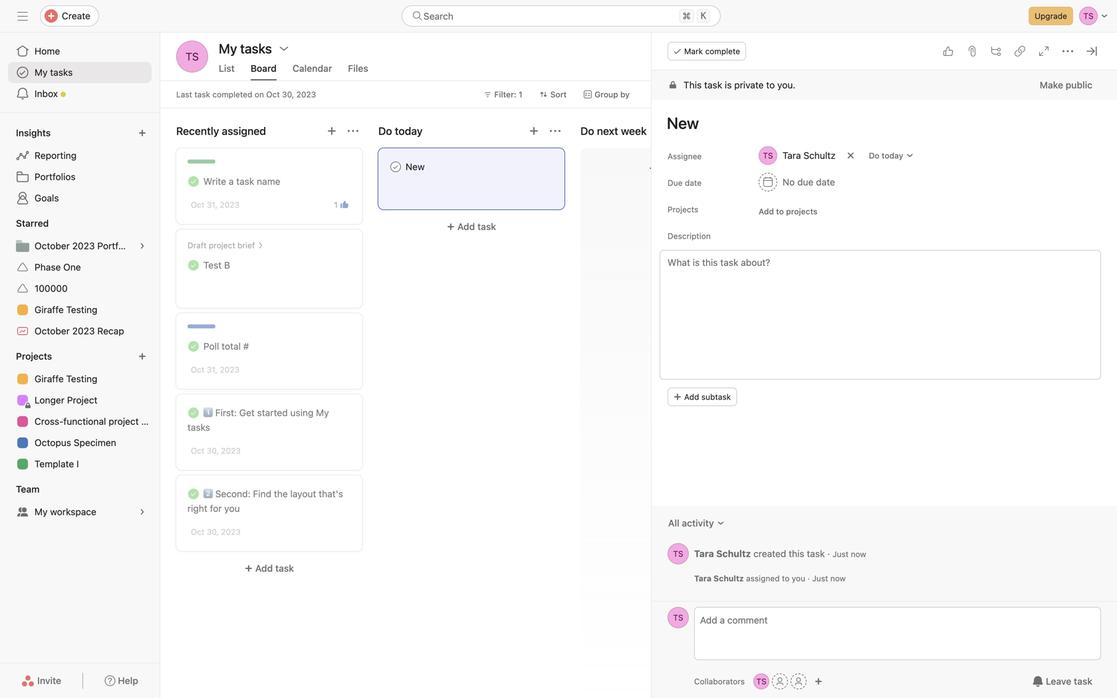 Task type: vqa. For each thing, say whether or not it's contained in the screenshot.
Collaborators
yes



Task type: describe. For each thing, give the bounding box(es) containing it.
next week
[[597, 125, 647, 137]]

layout
[[290, 489, 316, 500]]

add subtask image
[[991, 46, 1002, 57]]

tara for tara schultz assigned to you · just now
[[695, 574, 712, 583]]

activity
[[682, 518, 714, 529]]

completed image for write a task name
[[186, 174, 202, 190]]

starred element
[[0, 212, 160, 345]]

files
[[348, 63, 368, 74]]

recently assigned
[[176, 125, 266, 137]]

completed checkbox for 2️⃣ second: find the layout that's right for you
[[186, 486, 202, 502]]

new project or portfolio image
[[138, 353, 146, 361]]

oct down the 'poll'
[[191, 365, 205, 375]]

· for you
[[808, 574, 810, 583]]

2 31, from the top
[[207, 365, 218, 375]]

team button
[[13, 480, 52, 499]]

template i link
[[8, 454, 152, 475]]

1️⃣ first: get started using my tasks
[[188, 407, 329, 433]]

cross-functional project plan link
[[8, 411, 160, 432]]

giraffe testing inside 'starred' "element"
[[35, 304, 97, 315]]

assignee
[[668, 152, 702, 161]]

group by
[[595, 90, 630, 99]]

2023 up phase one 'link'
[[72, 240, 95, 251]]

filter: 1
[[495, 90, 523, 99]]

completed image for test b
[[186, 257, 202, 273]]

my tasks
[[219, 41, 272, 56]]

you inside 2️⃣ second: find the layout that's right for you
[[224, 503, 240, 514]]

new dialog
[[652, 33, 1118, 699]]

phase one link
[[8, 257, 152, 278]]

date inside dropdown button
[[816, 177, 836, 188]]

no due date button
[[753, 170, 842, 194]]

do for do today
[[869, 151, 880, 160]]

a
[[229, 176, 234, 187]]

template
[[35, 459, 74, 470]]

#
[[243, 341, 249, 352]]

due
[[668, 178, 683, 188]]

files link
[[348, 63, 368, 80]]

make public button
[[1032, 73, 1102, 97]]

october 2023 portfolio link
[[8, 236, 152, 257]]

now for task
[[851, 550, 867, 559]]

projects button
[[13, 347, 64, 366]]

testing for second giraffe testing link
[[66, 374, 97, 385]]

subtask
[[702, 393, 731, 402]]

octopus specimen link
[[8, 432, 152, 454]]

first:
[[215, 407, 237, 418]]

add task for leftmost add task button
[[255, 563, 294, 574]]

my tasks
[[35, 67, 73, 78]]

more section actions image for do today
[[550, 126, 561, 136]]

using
[[290, 407, 314, 418]]

draft project brief
[[188, 241, 255, 250]]

see details, my workspace image
[[138, 508, 146, 516]]

b
[[224, 260, 230, 271]]

mark complete image
[[388, 159, 404, 175]]

insights element
[[0, 121, 160, 212]]

board link
[[251, 63, 277, 80]]

invite
[[37, 676, 61, 687]]

find
[[253, 489, 271, 500]]

hide sidebar image
[[17, 11, 28, 21]]

no
[[783, 177, 795, 188]]

home link
[[8, 41, 152, 62]]

this
[[789, 548, 805, 559]]

reporting
[[35, 150, 77, 161]]

today
[[882, 151, 904, 160]]

reporting link
[[8, 145, 152, 166]]

project
[[67, 395, 97, 406]]

completed image for 2️⃣ second: find the layout that's right for you
[[186, 486, 202, 502]]

completed
[[213, 90, 252, 99]]

copy task link image
[[1015, 46, 1026, 57]]

show options image
[[279, 43, 289, 54]]

make
[[1040, 79, 1064, 90]]

longer
[[35, 395, 65, 406]]

description
[[668, 232, 711, 241]]

you inside the new dialog
[[792, 574, 806, 583]]

add task image
[[327, 126, 337, 136]]

add task image
[[529, 126, 540, 136]]

2023 down the for
[[221, 528, 241, 537]]

for
[[210, 503, 222, 514]]

completed checkbox for test b
[[186, 257, 202, 273]]

2023 down a
[[220, 200, 240, 210]]

completed image for poll total #
[[186, 339, 202, 355]]

· for task
[[828, 548, 831, 559]]

calendar
[[293, 63, 332, 74]]

group
[[595, 90, 618, 99]]

mark complete button
[[668, 42, 747, 61]]

help button
[[96, 669, 147, 693]]

inbox
[[35, 88, 58, 99]]

right
[[188, 503, 207, 514]]

completed checkbox for write a task name
[[186, 174, 202, 190]]

add for the top add task button
[[458, 221, 475, 232]]

tara schultz link for tara schultz created this task · just now
[[695, 548, 751, 559]]

2 vertical spatial to
[[782, 574, 790, 583]]

board
[[251, 63, 277, 74]]

1 inside button
[[334, 200, 338, 210]]

tara for tara schultz created this task · just now
[[695, 548, 714, 559]]

now for you
[[831, 574, 846, 583]]

projects element
[[0, 345, 160, 478]]

complete
[[706, 47, 741, 56]]

cross-
[[35, 416, 63, 427]]

teams element
[[0, 478, 160, 526]]

add or remove collaborators image
[[815, 678, 823, 686]]

october 2023 recap
[[35, 326, 124, 337]]

last
[[176, 90, 192, 99]]

to inside button
[[777, 207, 784, 216]]

add to projects
[[759, 207, 818, 216]]

created
[[754, 548, 787, 559]]

see details, october 2023 portfolio image
[[138, 242, 146, 250]]

main content containing this task is private to you.
[[652, 71, 1118, 601]]

tara schultz link for ·
[[695, 574, 744, 583]]

k
[[701, 10, 707, 21]]

started
[[257, 407, 288, 418]]

tara schultz
[[783, 150, 836, 161]]

2023 down first:
[[221, 446, 241, 456]]

just for task
[[833, 550, 849, 559]]

just for you
[[813, 574, 829, 583]]

0 vertical spatial add task button
[[379, 215, 565, 239]]

projects inside the new dialog
[[668, 205, 699, 214]]

october for october 2023 recap
[[35, 326, 70, 337]]

add subtask
[[685, 393, 731, 402]]

new
[[406, 161, 425, 172]]

october for october 2023 portfolio
[[35, 240, 70, 251]]

list
[[219, 63, 235, 74]]

my for my workspace
[[35, 507, 48, 518]]

poll
[[204, 341, 219, 352]]

the
[[274, 489, 288, 500]]

longer project
[[35, 395, 97, 406]]

testing for 1st giraffe testing link from the top of the page
[[66, 304, 97, 315]]

add to projects button
[[753, 202, 824, 221]]

schultz for tara schultz
[[804, 150, 836, 161]]

create
[[62, 10, 90, 21]]



Task type: locate. For each thing, give the bounding box(es) containing it.
0 vertical spatial giraffe testing
[[35, 304, 97, 315]]

2 vertical spatial completed image
[[186, 405, 202, 421]]

completed checkbox left 1️⃣
[[186, 405, 202, 421]]

my down team dropdown button
[[35, 507, 48, 518]]

completed checkbox for 1️⃣ first: get started using my tasks
[[186, 405, 202, 421]]

test
[[204, 260, 222, 271]]

1 vertical spatial 30,
[[207, 446, 219, 456]]

oct 31, 2023 button
[[191, 200, 240, 210], [191, 365, 240, 375]]

1 horizontal spatial 1
[[519, 90, 523, 99]]

1 vertical spatial tara schultz link
[[695, 574, 744, 583]]

2 october from the top
[[35, 326, 70, 337]]

1 vertical spatial giraffe testing
[[35, 374, 97, 385]]

oct 30, 2023 for tasks
[[191, 446, 241, 456]]

oct
[[266, 90, 280, 99], [191, 200, 205, 210], [191, 365, 205, 375], [191, 446, 205, 456], [191, 528, 205, 537]]

close details image
[[1087, 46, 1098, 57]]

1 oct 31, 2023 from the top
[[191, 200, 240, 210]]

1 october from the top
[[35, 240, 70, 251]]

completed checkbox left test
[[186, 257, 202, 273]]

completed image left the 'poll'
[[186, 339, 202, 355]]

1 vertical spatial projects
[[16, 351, 52, 362]]

new insights image
[[138, 129, 146, 137]]

poll total #
[[204, 341, 249, 352]]

tara down activity
[[695, 548, 714, 559]]

0 vertical spatial tasks
[[50, 67, 73, 78]]

sort button
[[534, 85, 573, 104]]

2 completed image from the top
[[186, 486, 202, 502]]

0 vertical spatial oct 30, 2023
[[191, 446, 241, 456]]

1 vertical spatial giraffe testing link
[[8, 369, 152, 390]]

0 horizontal spatial you
[[224, 503, 240, 514]]

global element
[[0, 33, 160, 112]]

1 horizontal spatial projects
[[668, 205, 699, 214]]

100000
[[35, 283, 68, 294]]

0 vertical spatial giraffe
[[35, 304, 64, 315]]

project up b
[[209, 241, 235, 250]]

tara
[[783, 150, 801, 161], [695, 548, 714, 559], [695, 574, 712, 583]]

2 completed image from the top
[[186, 257, 202, 273]]

0 vertical spatial completed image
[[186, 174, 202, 190]]

giraffe for 1st giraffe testing link from the top of the page
[[35, 304, 64, 315]]

projects up "longer"
[[16, 351, 52, 362]]

2 oct 30, 2023 button from the top
[[191, 528, 241, 537]]

0 vertical spatial projects
[[668, 205, 699, 214]]

date right due on the top of the page
[[816, 177, 836, 188]]

oct down 1️⃣
[[191, 446, 205, 456]]

2 testing from the top
[[66, 374, 97, 385]]

2023 down "total"
[[220, 365, 240, 375]]

my inside global element
[[35, 67, 48, 78]]

my tasks link
[[8, 62, 152, 83]]

oct 30, 2023 for right
[[191, 528, 241, 537]]

None field
[[402, 5, 721, 27]]

second:
[[215, 489, 251, 500]]

tasks down home at the top
[[50, 67, 73, 78]]

1 horizontal spatial do
[[869, 151, 880, 160]]

0 vertical spatial october
[[35, 240, 70, 251]]

schultz for tara schultz created this task · just now
[[717, 548, 751, 559]]

1 vertical spatial schultz
[[717, 548, 751, 559]]

0 vertical spatial 30,
[[282, 90, 294, 99]]

30, right on
[[282, 90, 294, 99]]

tara up no
[[783, 150, 801, 161]]

0 vertical spatial testing
[[66, 304, 97, 315]]

1 horizontal spatial add task button
[[379, 215, 565, 239]]

completed checkbox left the 'poll'
[[186, 339, 202, 355]]

2 more section actions image from the left
[[550, 126, 561, 136]]

more section actions image for recently assigned
[[348, 126, 359, 136]]

testing inside 'starred' "element"
[[66, 304, 97, 315]]

giraffe inside 'starred' "element"
[[35, 304, 64, 315]]

my inside teams element
[[35, 507, 48, 518]]

get
[[239, 407, 255, 418]]

write a task name
[[204, 176, 281, 187]]

0 horizontal spatial do
[[581, 125, 595, 137]]

due date
[[668, 178, 702, 188]]

more section actions image
[[348, 126, 359, 136], [550, 126, 561, 136]]

1 vertical spatial october
[[35, 326, 70, 337]]

leave task button
[[1024, 670, 1102, 694]]

template i
[[35, 459, 79, 470]]

1 vertical spatial add task button
[[176, 557, 363, 581]]

attachments: add a file to this task, new image
[[967, 46, 978, 57]]

help
[[118, 676, 138, 687]]

1 giraffe testing link from the top
[[8, 299, 152, 321]]

add for add subtask button
[[685, 393, 700, 402]]

1 vertical spatial completed image
[[186, 257, 202, 273]]

0 vertical spatial tara schultz link
[[695, 548, 751, 559]]

1 horizontal spatial add task
[[458, 221, 496, 232]]

my right the using
[[316, 407, 329, 418]]

1 vertical spatial my
[[316, 407, 329, 418]]

2 vertical spatial schultz
[[714, 574, 744, 583]]

1 horizontal spatial more section actions image
[[550, 126, 561, 136]]

giraffe down the 100000
[[35, 304, 64, 315]]

to left 'projects'
[[777, 207, 784, 216]]

0 vertical spatial just
[[833, 550, 849, 559]]

tasks
[[50, 67, 73, 78], [188, 422, 210, 433]]

just inside tara schultz created this task · just now
[[833, 550, 849, 559]]

1 vertical spatial oct 31, 2023 button
[[191, 365, 240, 375]]

public
[[1066, 79, 1093, 90]]

oct 31, 2023
[[191, 200, 240, 210], [191, 365, 240, 375]]

30, down 1️⃣
[[207, 446, 219, 456]]

100000 link
[[8, 278, 152, 299]]

all activity
[[669, 518, 714, 529]]

remove assignee image
[[847, 152, 855, 160]]

0 vertical spatial my
[[35, 67, 48, 78]]

31, down write
[[207, 200, 218, 210]]

ts inside main content
[[673, 550, 684, 559]]

to left you.
[[767, 79, 775, 90]]

october up phase
[[35, 240, 70, 251]]

31, down the 'poll'
[[207, 365, 218, 375]]

schultz up the no due date
[[804, 150, 836, 161]]

giraffe testing up october 2023 recap
[[35, 304, 97, 315]]

0 vertical spatial ·
[[828, 548, 831, 559]]

2 completed checkbox from the top
[[186, 257, 202, 273]]

1 oct 30, 2023 button from the top
[[191, 446, 241, 456]]

0 vertical spatial giraffe testing link
[[8, 299, 152, 321]]

project inside cross-functional project plan link
[[109, 416, 139, 427]]

0 horizontal spatial add task button
[[176, 557, 363, 581]]

team
[[16, 484, 40, 495]]

invite button
[[13, 669, 70, 693]]

brief
[[238, 241, 255, 250]]

1 vertical spatial tara
[[695, 548, 714, 559]]

0 horizontal spatial project
[[109, 416, 139, 427]]

my inside 1️⃣ first: get started using my tasks
[[316, 407, 329, 418]]

more section actions image right add task image
[[348, 126, 359, 136]]

0 vertical spatial to
[[767, 79, 775, 90]]

main content
[[652, 71, 1118, 601]]

this task is private to you.
[[684, 79, 796, 90]]

add task for the top add task button
[[458, 221, 496, 232]]

oct 31, 2023 down the 'poll'
[[191, 365, 240, 375]]

tara schultz link
[[695, 548, 751, 559], [695, 574, 744, 583]]

0 horizontal spatial now
[[831, 574, 846, 583]]

1 horizontal spatial project
[[209, 241, 235, 250]]

just down tara schultz created this task · just now
[[813, 574, 829, 583]]

2 vertical spatial my
[[35, 507, 48, 518]]

schultz for tara schultz assigned to you · just now
[[714, 574, 744, 583]]

30, for 2️⃣ second: find the layout that's right for you
[[207, 528, 219, 537]]

1 oct 31, 2023 button from the top
[[191, 200, 240, 210]]

completed image left test
[[186, 257, 202, 273]]

project
[[209, 241, 235, 250], [109, 416, 139, 427]]

portfolios link
[[8, 166, 152, 188]]

create button
[[40, 5, 99, 27]]

do inside 'do today' dropdown button
[[869, 151, 880, 160]]

oct 31, 2023 button down write
[[191, 200, 240, 210]]

my up inbox
[[35, 67, 48, 78]]

giraffe testing
[[35, 304, 97, 315], [35, 374, 97, 385]]

tara schultz link left assigned
[[695, 574, 744, 583]]

1 horizontal spatial date
[[816, 177, 836, 188]]

0 vertical spatial 31,
[[207, 200, 218, 210]]

now
[[851, 550, 867, 559], [831, 574, 846, 583]]

workspace
[[50, 507, 96, 518]]

2 vertical spatial tara
[[695, 574, 712, 583]]

0 vertical spatial 1
[[519, 90, 523, 99]]

· down tara schultz created this task · just now
[[808, 574, 810, 583]]

1 tara schultz link from the top
[[695, 548, 751, 559]]

0 horizontal spatial date
[[685, 178, 702, 188]]

1 vertical spatial do
[[869, 151, 880, 160]]

completed checkbox left 2️⃣
[[186, 486, 202, 502]]

mark complete
[[685, 47, 741, 56]]

completed image left write
[[186, 174, 202, 190]]

my for my tasks
[[35, 67, 48, 78]]

1 inside dropdown button
[[519, 90, 523, 99]]

this
[[684, 79, 702, 90]]

make public
[[1040, 79, 1093, 90]]

giraffe testing link up october 2023 recap
[[8, 299, 152, 321]]

1 completed image from the top
[[186, 174, 202, 190]]

1 vertical spatial project
[[109, 416, 139, 427]]

schultz left assigned
[[714, 574, 744, 583]]

1 completed image from the top
[[186, 339, 202, 355]]

0 horizontal spatial just
[[813, 574, 829, 583]]

test b
[[204, 260, 230, 271]]

projects down 'due date'
[[668, 205, 699, 214]]

more section actions image right add task icon
[[550, 126, 561, 136]]

1 horizontal spatial tasks
[[188, 422, 210, 433]]

do today
[[869, 151, 904, 160]]

1 horizontal spatial now
[[851, 550, 867, 559]]

giraffe for second giraffe testing link
[[35, 374, 64, 385]]

schultz left created
[[717, 548, 751, 559]]

2 oct 31, 2023 from the top
[[191, 365, 240, 375]]

completed image for 1️⃣ first: get started using my tasks
[[186, 405, 202, 421]]

full screen image
[[1039, 46, 1050, 57]]

0 horizontal spatial 1
[[334, 200, 338, 210]]

tara down all activity popup button
[[695, 574, 712, 583]]

2 vertical spatial 30,
[[207, 528, 219, 537]]

0 vertical spatial oct 31, 2023 button
[[191, 200, 240, 210]]

you
[[224, 503, 240, 514], [792, 574, 806, 583]]

0 horizontal spatial tasks
[[50, 67, 73, 78]]

testing inside projects "element"
[[66, 374, 97, 385]]

you down second:
[[224, 503, 240, 514]]

1 vertical spatial ·
[[808, 574, 810, 583]]

oct 30, 2023 down the for
[[191, 528, 241, 537]]

completed checkbox for poll total #
[[186, 339, 202, 355]]

now right this
[[851, 550, 867, 559]]

completed image left 1️⃣
[[186, 405, 202, 421]]

5 completed checkbox from the top
[[186, 486, 202, 502]]

completed checkbox left write
[[186, 174, 202, 190]]

completed image
[[186, 174, 202, 190], [186, 257, 202, 273], [186, 405, 202, 421]]

1 vertical spatial tasks
[[188, 422, 210, 433]]

1 vertical spatial 1
[[334, 200, 338, 210]]

2023 left recap
[[72, 326, 95, 337]]

due
[[798, 177, 814, 188]]

0 vertical spatial completed image
[[186, 339, 202, 355]]

oct 30, 2023 button down 1️⃣
[[191, 446, 241, 456]]

0 horizontal spatial ·
[[808, 574, 810, 583]]

oct right on
[[266, 90, 280, 99]]

by
[[621, 90, 630, 99]]

1 testing from the top
[[66, 304, 97, 315]]

tasks inside 1️⃣ first: get started using my tasks
[[188, 422, 210, 433]]

2 oct 31, 2023 button from the top
[[191, 365, 240, 375]]

tara schultz link down activity
[[695, 548, 751, 559]]

schultz inside dropdown button
[[804, 150, 836, 161]]

giraffe inside projects "element"
[[35, 374, 64, 385]]

Completed checkbox
[[186, 174, 202, 190], [186, 257, 202, 273], [186, 339, 202, 355], [186, 405, 202, 421], [186, 486, 202, 502]]

2 oct 30, 2023 from the top
[[191, 528, 241, 537]]

0 vertical spatial add task
[[458, 221, 496, 232]]

project left plan
[[109, 416, 139, 427]]

just right this
[[833, 550, 849, 559]]

0 horizontal spatial projects
[[16, 351, 52, 362]]

portfolio
[[97, 240, 134, 251]]

do today
[[379, 125, 423, 137]]

to
[[767, 79, 775, 90], [777, 207, 784, 216], [782, 574, 790, 583]]

0 horizontal spatial more section actions image
[[348, 126, 359, 136]]

1 oct 30, 2023 from the top
[[191, 446, 241, 456]]

specimen
[[74, 437, 116, 448]]

add for leftmost add task button
[[255, 563, 273, 574]]

2 giraffe from the top
[[35, 374, 64, 385]]

0 likes. click to like this task image
[[943, 46, 954, 57]]

calendar link
[[293, 63, 332, 80]]

tasks down 1️⃣
[[188, 422, 210, 433]]

1 31, from the top
[[207, 200, 218, 210]]

1 vertical spatial you
[[792, 574, 806, 583]]

1 more section actions image from the left
[[348, 126, 359, 136]]

testing down 100000 "link"
[[66, 304, 97, 315]]

1 vertical spatial just
[[813, 574, 829, 583]]

Task Name text field
[[659, 108, 1102, 138]]

0 vertical spatial project
[[209, 241, 235, 250]]

giraffe testing up longer project
[[35, 374, 97, 385]]

1 giraffe testing from the top
[[35, 304, 97, 315]]

do for do next week
[[581, 125, 595, 137]]

1 button
[[332, 198, 351, 212]]

oct 31, 2023 for first oct 31, 2023 "dropdown button" from the bottom
[[191, 365, 240, 375]]

now inside tara schultz created this task · just now
[[851, 550, 867, 559]]

oct down write
[[191, 200, 205, 210]]

oct 30, 2023 button down the for
[[191, 528, 241, 537]]

tasks inside global element
[[50, 67, 73, 78]]

all activity button
[[660, 512, 734, 536]]

schultz
[[804, 150, 836, 161], [717, 548, 751, 559], [714, 574, 744, 583]]

1 completed checkbox from the top
[[186, 174, 202, 190]]

do today button
[[863, 146, 920, 165]]

oct 31, 2023 for 1st oct 31, 2023 "dropdown button" from the top
[[191, 200, 240, 210]]

to right assigned
[[782, 574, 790, 583]]

recap
[[97, 326, 124, 337]]

oct 31, 2023 down write
[[191, 200, 240, 210]]

add task button
[[379, 215, 565, 239], [176, 557, 363, 581]]

giraffe up "longer"
[[35, 374, 64, 385]]

ts button
[[176, 41, 208, 73], [668, 544, 689, 565], [668, 607, 689, 629], [754, 674, 770, 690]]

0 vertical spatial tara
[[783, 150, 801, 161]]

oct 31, 2023 button down the 'poll'
[[191, 365, 240, 375]]

· right this
[[828, 548, 831, 559]]

oct 30, 2023 button
[[191, 446, 241, 456], [191, 528, 241, 537]]

octopus
[[35, 437, 71, 448]]

tara schultz button
[[753, 144, 842, 168]]

tara for tara schultz
[[783, 150, 801, 161]]

2 giraffe testing from the top
[[35, 374, 97, 385]]

2 tara schultz link from the top
[[695, 574, 744, 583]]

1 horizontal spatial you
[[792, 574, 806, 583]]

Mark complete checkbox
[[388, 159, 404, 175]]

⌘
[[683, 10, 691, 21]]

functional
[[63, 416, 106, 427]]

1 vertical spatial oct 30, 2023
[[191, 528, 241, 537]]

4 completed checkbox from the top
[[186, 405, 202, 421]]

i
[[77, 459, 79, 470]]

1 vertical spatial 31,
[[207, 365, 218, 375]]

total
[[222, 341, 241, 352]]

2 giraffe testing link from the top
[[8, 369, 152, 390]]

oct 30, 2023 down 1️⃣
[[191, 446, 241, 456]]

tara inside dropdown button
[[783, 150, 801, 161]]

0 vertical spatial schultz
[[804, 150, 836, 161]]

do left next week
[[581, 125, 595, 137]]

now down tara schultz created this task · just now
[[831, 574, 846, 583]]

upgrade
[[1035, 11, 1068, 21]]

2️⃣
[[204, 489, 213, 500]]

1 vertical spatial testing
[[66, 374, 97, 385]]

1 horizontal spatial just
[[833, 550, 849, 559]]

1 vertical spatial oct 30, 2023 button
[[191, 528, 241, 537]]

giraffe testing inside projects "element"
[[35, 374, 97, 385]]

draft
[[188, 241, 207, 250]]

3 completed checkbox from the top
[[186, 339, 202, 355]]

add subtask button
[[668, 388, 737, 406]]

add
[[759, 207, 774, 216], [458, 221, 475, 232], [685, 393, 700, 402], [255, 563, 273, 574]]

1️⃣
[[204, 407, 213, 418]]

30, for 1️⃣ first: get started using my tasks
[[207, 446, 219, 456]]

3 completed image from the top
[[186, 405, 202, 421]]

Search tasks, projects, and more text field
[[402, 5, 721, 27]]

oct 30, 2023 button for tasks
[[191, 446, 241, 456]]

longer project link
[[8, 390, 152, 411]]

october up projects dropdown button
[[35, 326, 70, 337]]

2023 down calendar link
[[297, 90, 316, 99]]

add task
[[458, 221, 496, 232], [255, 563, 294, 574]]

30, down the for
[[207, 528, 219, 537]]

0 vertical spatial oct 30, 2023 button
[[191, 446, 241, 456]]

leave
[[1046, 676, 1072, 687]]

completed image left 2️⃣
[[186, 486, 202, 502]]

date right due
[[685, 178, 702, 188]]

phase
[[35, 262, 61, 273]]

0 vertical spatial do
[[581, 125, 595, 137]]

october 2023 portfolio
[[35, 240, 134, 251]]

my
[[35, 67, 48, 78], [316, 407, 329, 418], [35, 507, 48, 518]]

testing up 'project'
[[66, 374, 97, 385]]

30,
[[282, 90, 294, 99], [207, 446, 219, 456], [207, 528, 219, 537]]

more actions for this task image
[[1063, 46, 1074, 57]]

1 vertical spatial giraffe
[[35, 374, 64, 385]]

0 vertical spatial oct 31, 2023
[[191, 200, 240, 210]]

you down this
[[792, 574, 806, 583]]

giraffe
[[35, 304, 64, 315], [35, 374, 64, 385]]

completed image
[[186, 339, 202, 355], [186, 486, 202, 502]]

giraffe testing link up 'project'
[[8, 369, 152, 390]]

0 vertical spatial now
[[851, 550, 867, 559]]

1 giraffe from the top
[[35, 304, 64, 315]]

one
[[63, 262, 81, 273]]

oct down right
[[191, 528, 205, 537]]

collaborators
[[695, 677, 745, 687]]

projects inside dropdown button
[[16, 351, 52, 362]]

date
[[816, 177, 836, 188], [685, 178, 702, 188]]

mark
[[685, 47, 703, 56]]

31,
[[207, 200, 218, 210], [207, 365, 218, 375]]

1 vertical spatial oct 31, 2023
[[191, 365, 240, 375]]

1 vertical spatial completed image
[[186, 486, 202, 502]]

1 horizontal spatial ·
[[828, 548, 831, 559]]

insights
[[16, 127, 51, 138]]

1 vertical spatial to
[[777, 207, 784, 216]]

oct 30, 2023 button for right
[[191, 528, 241, 537]]

0 vertical spatial you
[[224, 503, 240, 514]]

1 vertical spatial add task
[[255, 563, 294, 574]]

do left today
[[869, 151, 880, 160]]

on
[[255, 90, 264, 99]]

0 horizontal spatial add task
[[255, 563, 294, 574]]

1 vertical spatial now
[[831, 574, 846, 583]]



